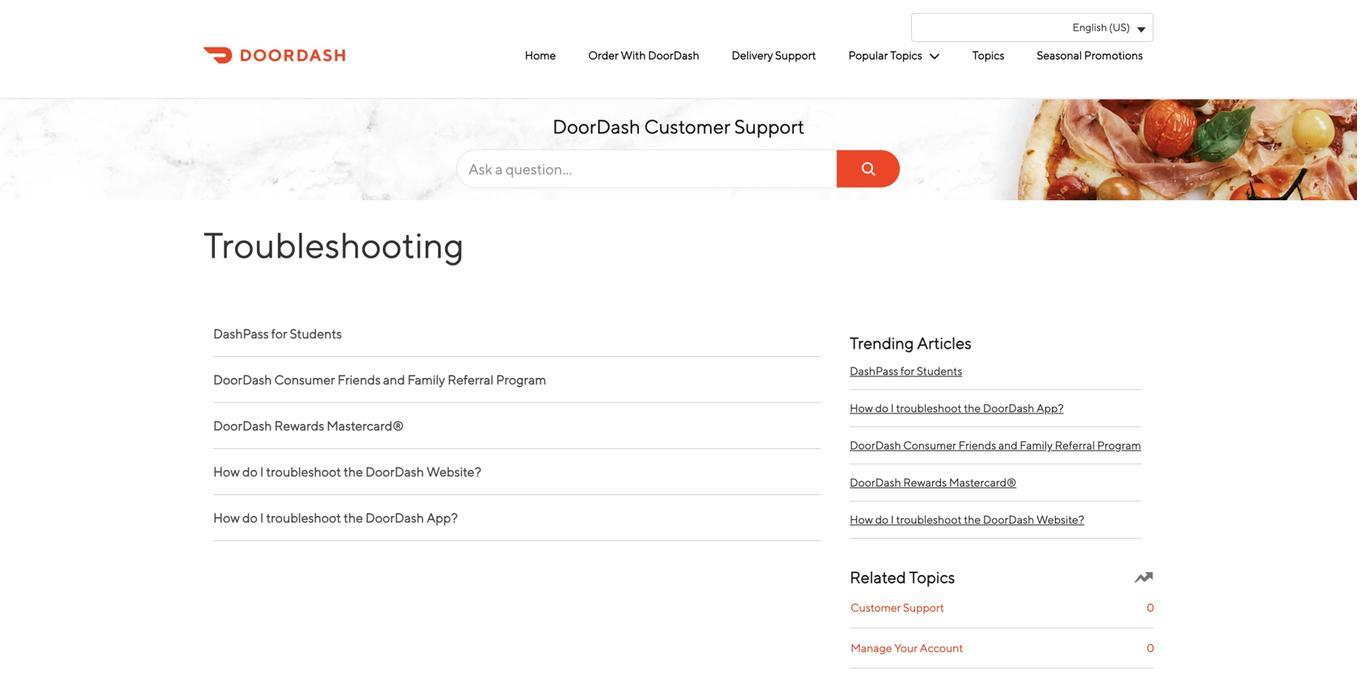 Task type: vqa. For each thing, say whether or not it's contained in the screenshot.
the bottommost from
no



Task type: locate. For each thing, give the bounding box(es) containing it.
how do i troubleshoot the doordash app? link
[[850, 390, 1142, 427], [213, 508, 821, 541]]

program
[[496, 372, 547, 387], [1098, 439, 1142, 452]]

home link
[[521, 42, 560, 69]]

1 vertical spatial customer
[[851, 601, 901, 614]]

trending
[[850, 334, 914, 353]]

0 vertical spatial doordash rewards mastercard®
[[213, 418, 404, 433]]

referral
[[448, 372, 494, 387], [1055, 439, 1096, 452]]

1 horizontal spatial mastercard®
[[949, 476, 1017, 489]]

troubleshoot
[[896, 401, 962, 415], [266, 464, 341, 479], [266, 510, 341, 526], [896, 513, 962, 526]]

topics inside popup button
[[891, 48, 923, 62]]

1 horizontal spatial doordash rewards mastercard®
[[850, 476, 1017, 489]]

1 horizontal spatial how do i troubleshoot the doordash website?
[[850, 513, 1085, 526]]

0 horizontal spatial rewards
[[275, 418, 324, 433]]

doordash rewards mastercard® link
[[213, 416, 821, 449], [850, 465, 1142, 502]]

1 horizontal spatial program
[[1098, 439, 1142, 452]]

0 vertical spatial how do i troubleshoot the doordash app? link
[[850, 390, 1142, 427]]

students
[[290, 326, 342, 341], [917, 364, 963, 378]]

0 vertical spatial website?
[[427, 464, 482, 479]]

0 horizontal spatial dashpass for students link
[[213, 324, 821, 357]]

support down delivery support link
[[735, 115, 805, 138]]

1 horizontal spatial website?
[[1037, 513, 1085, 526]]

customer down related
[[851, 601, 901, 614]]

1 vertical spatial how do i troubleshoot the doordash website?
[[850, 513, 1085, 526]]

how do i troubleshoot the doordash app?
[[850, 401, 1064, 415], [213, 510, 458, 526]]

0 horizontal spatial students
[[290, 326, 342, 341]]

1 0 from the top
[[1147, 601, 1155, 614]]

0 horizontal spatial how do i troubleshoot the doordash website? link
[[213, 462, 821, 495]]

doordash consumer friends and family referral program
[[213, 372, 547, 387], [850, 439, 1142, 452]]

0 vertical spatial 0
[[1147, 601, 1155, 614]]

customer support
[[851, 601, 945, 614]]

0 horizontal spatial dashpass for students
[[213, 326, 342, 341]]

support right "delivery"
[[775, 48, 816, 62]]

popular topics button
[[845, 42, 945, 69]]

0 horizontal spatial doordash consumer friends and family referral program
[[213, 372, 547, 387]]

0 vertical spatial program
[[496, 372, 547, 387]]

0 vertical spatial doordash rewards mastercard® link
[[213, 416, 821, 449]]

consumer
[[275, 372, 335, 387], [904, 439, 957, 452]]

1 horizontal spatial app?
[[1037, 401, 1064, 415]]

order with doordash
[[589, 48, 700, 62]]

the
[[964, 401, 981, 415], [344, 464, 363, 479], [344, 510, 363, 526], [964, 513, 981, 526]]

0 vertical spatial referral
[[448, 372, 494, 387]]

0 horizontal spatial website?
[[427, 464, 482, 479]]

family
[[408, 372, 445, 387], [1020, 439, 1053, 452]]

1 horizontal spatial students
[[917, 364, 963, 378]]

consumer help home image
[[204, 45, 345, 65]]

how do i troubleshoot the doordash website? link
[[213, 462, 821, 495], [850, 502, 1142, 539]]

rewards
[[275, 418, 324, 433], [904, 476, 947, 489]]

1 vertical spatial how do i troubleshoot the doordash app?
[[213, 510, 458, 526]]

seasonal promotions link
[[1033, 42, 1148, 69]]

website?
[[427, 464, 482, 479], [1037, 513, 1085, 526]]

0 vertical spatial family
[[408, 372, 445, 387]]

1 vertical spatial doordash rewards mastercard® link
[[850, 465, 1142, 502]]

account
[[920, 641, 964, 655]]

0 horizontal spatial doordash rewards mastercard®
[[213, 418, 404, 433]]

home
[[525, 48, 556, 62]]

1 vertical spatial referral
[[1055, 439, 1096, 452]]

0 vertical spatial doordash consumer friends and family referral program link
[[213, 370, 821, 403]]

1 vertical spatial support
[[735, 115, 805, 138]]

popular topics
[[849, 48, 923, 62]]

mastercard®
[[327, 418, 404, 433], [949, 476, 1017, 489]]

1 horizontal spatial how do i troubleshoot the doordash app?
[[850, 401, 1064, 415]]

1 vertical spatial dashpass
[[850, 364, 899, 378]]

0 vertical spatial how do i troubleshoot the doordash website?
[[213, 464, 482, 479]]

do
[[876, 401, 889, 415], [242, 464, 258, 479], [242, 510, 258, 526], [876, 513, 889, 526]]

0 vertical spatial dashpass for students
[[213, 326, 342, 341]]

support
[[775, 48, 816, 62], [735, 115, 805, 138], [904, 601, 945, 614]]

1 vertical spatial mastercard®
[[949, 476, 1017, 489]]

0 horizontal spatial consumer
[[275, 372, 335, 387]]

1 horizontal spatial doordash consumer friends and family referral program link
[[850, 427, 1142, 465]]

1 horizontal spatial for
[[901, 364, 915, 378]]

1 horizontal spatial doordash rewards mastercard® link
[[850, 465, 1142, 502]]

menu
[[453, 42, 1148, 69]]

1 horizontal spatial dashpass for students
[[850, 364, 963, 378]]

1 vertical spatial students
[[917, 364, 963, 378]]

for
[[271, 326, 287, 341], [901, 364, 915, 378]]

doordash customer support
[[553, 115, 805, 138]]

0 horizontal spatial program
[[496, 372, 547, 387]]

1 vertical spatial dashpass for students
[[850, 364, 963, 378]]

1 horizontal spatial family
[[1020, 439, 1053, 452]]

0 vertical spatial support
[[775, 48, 816, 62]]

doordash consumer friends and family referral program link
[[213, 370, 821, 403], [850, 427, 1142, 465]]

1 horizontal spatial doordash consumer friends and family referral program
[[850, 439, 1142, 452]]

0 horizontal spatial dashpass
[[213, 326, 269, 341]]

0 vertical spatial app?
[[1037, 401, 1064, 415]]

0 vertical spatial rewards
[[275, 418, 324, 433]]

1 horizontal spatial how do i troubleshoot the doordash app? link
[[850, 390, 1142, 427]]

0 horizontal spatial customer
[[644, 115, 731, 138]]

promotions
[[1085, 48, 1144, 62]]

1 vertical spatial doordash consumer friends and family referral program link
[[850, 427, 1142, 465]]

how do i troubleshoot the doordash website?
[[213, 464, 482, 479], [850, 513, 1085, 526]]

1 vertical spatial rewards
[[904, 476, 947, 489]]

0 horizontal spatial how do i troubleshoot the doordash website?
[[213, 464, 482, 479]]

2 0 from the top
[[1147, 641, 1155, 655]]

doordash inside menu
[[648, 48, 700, 62]]

1 vertical spatial app?
[[427, 510, 458, 526]]

0 vertical spatial for
[[271, 326, 287, 341]]

trending articles
[[850, 334, 972, 353]]

dashpass for students link
[[213, 324, 821, 357], [850, 353, 1142, 390]]

0 horizontal spatial friends
[[338, 372, 381, 387]]

1 vertical spatial 0
[[1147, 641, 1155, 655]]

delivery support
[[732, 48, 816, 62]]

1 horizontal spatial how do i troubleshoot the doordash website? link
[[850, 502, 1142, 539]]

order with doordash link
[[585, 42, 704, 69]]

1 vertical spatial and
[[999, 439, 1018, 452]]

1 horizontal spatial and
[[999, 439, 1018, 452]]

0 horizontal spatial how do i troubleshoot the doordash app?
[[213, 510, 458, 526]]

english
[[1073, 21, 1108, 34]]

and
[[383, 372, 405, 387], [999, 439, 1018, 452]]

1 vertical spatial family
[[1020, 439, 1053, 452]]

friends
[[338, 372, 381, 387], [959, 439, 997, 452]]

topics right popular at the right top of page
[[891, 48, 923, 62]]

1 vertical spatial for
[[901, 364, 915, 378]]

0 horizontal spatial referral
[[448, 372, 494, 387]]

1 vertical spatial doordash consumer friends and family referral program
[[850, 439, 1142, 452]]

0 horizontal spatial and
[[383, 372, 405, 387]]

manage your account
[[851, 641, 964, 655]]

0 vertical spatial mastercard®
[[327, 418, 404, 433]]

topics up customer support
[[910, 568, 956, 587]]

dashpass for students
[[213, 326, 342, 341], [850, 364, 963, 378]]

doordash
[[648, 48, 700, 62], [553, 115, 641, 138], [213, 372, 272, 387], [983, 401, 1035, 415], [213, 418, 272, 433], [850, 439, 902, 452], [366, 464, 424, 479], [850, 476, 902, 489], [366, 510, 424, 526], [983, 513, 1035, 526]]

1 horizontal spatial customer
[[851, 601, 901, 614]]

1 horizontal spatial consumer
[[904, 439, 957, 452]]

1 vertical spatial program
[[1098, 439, 1142, 452]]

i
[[891, 401, 894, 415], [260, 464, 264, 479], [260, 510, 264, 526], [891, 513, 894, 526]]

0 vertical spatial how do i troubleshoot the doordash website? link
[[213, 462, 821, 495]]

0 horizontal spatial doordash consumer friends and family referral program link
[[213, 370, 821, 403]]

1 vertical spatial consumer
[[904, 439, 957, 452]]

seasonal promotions
[[1037, 48, 1144, 62]]

order
[[589, 48, 619, 62]]

customer up ask a question... "text box"
[[644, 115, 731, 138]]

topics
[[891, 48, 923, 62], [973, 48, 1005, 62], [910, 568, 956, 587]]

0 vertical spatial doordash consumer friends and family referral program
[[213, 372, 547, 387]]

customer
[[644, 115, 731, 138], [851, 601, 901, 614]]

how
[[850, 401, 873, 415], [213, 464, 240, 479], [213, 510, 240, 526], [850, 513, 873, 526]]

support down the related topics
[[904, 601, 945, 614]]

0 horizontal spatial how do i troubleshoot the doordash app? link
[[213, 508, 821, 541]]

dashpass
[[213, 326, 269, 341], [850, 364, 899, 378]]

1 vertical spatial website?
[[1037, 513, 1085, 526]]

1 vertical spatial doordash rewards mastercard®
[[850, 476, 1017, 489]]

1 vertical spatial friends
[[959, 439, 997, 452]]

app?
[[1037, 401, 1064, 415], [427, 510, 458, 526]]

topics for related topics
[[910, 568, 956, 587]]

2 vertical spatial support
[[904, 601, 945, 614]]

0 vertical spatial friends
[[338, 372, 381, 387]]

delivery
[[732, 48, 773, 62]]

with
[[621, 48, 646, 62]]

0 horizontal spatial app?
[[427, 510, 458, 526]]

0
[[1147, 601, 1155, 614], [1147, 641, 1155, 655]]

doordash rewards mastercard®
[[213, 418, 404, 433], [850, 476, 1017, 489]]



Task type: describe. For each thing, give the bounding box(es) containing it.
0 vertical spatial customer
[[644, 115, 731, 138]]

Preferred Language, English (US) button
[[912, 13, 1154, 42]]

troubleshooting
[[204, 224, 464, 266]]

0 horizontal spatial mastercard®
[[327, 418, 404, 433]]

1 horizontal spatial referral
[[1055, 439, 1096, 452]]

0 for manage your account
[[1147, 641, 1155, 655]]

menu containing home
[[453, 42, 1148, 69]]

1 vertical spatial how do i troubleshoot the doordash app? link
[[213, 508, 821, 541]]

popular
[[849, 48, 888, 62]]

related topics
[[850, 568, 956, 587]]

0 horizontal spatial for
[[271, 326, 287, 341]]

topics for popular topics
[[891, 48, 923, 62]]

(us)
[[1110, 21, 1131, 34]]

1 vertical spatial how do i troubleshoot the doordash website? link
[[850, 502, 1142, 539]]

topics down preferred language, english (us) button
[[973, 48, 1005, 62]]

0 vertical spatial how do i troubleshoot the doordash app?
[[850, 401, 1064, 415]]

articles
[[917, 334, 972, 353]]

topics link
[[969, 42, 1009, 69]]

1 horizontal spatial rewards
[[904, 476, 947, 489]]

0 horizontal spatial doordash rewards mastercard® link
[[213, 416, 821, 449]]

support for delivery support
[[775, 48, 816, 62]]

Ask a question... text field
[[457, 150, 901, 188]]

english (us)
[[1073, 21, 1131, 34]]

manage
[[851, 641, 893, 655]]

0 for customer support
[[1147, 601, 1155, 614]]

0 vertical spatial dashpass
[[213, 326, 269, 341]]

0 vertical spatial consumer
[[275, 372, 335, 387]]

0 vertical spatial students
[[290, 326, 342, 341]]

support for customer support
[[904, 601, 945, 614]]

1 horizontal spatial dashpass for students link
[[850, 353, 1142, 390]]

delivery support link
[[728, 42, 821, 69]]

your
[[895, 641, 918, 655]]

0 vertical spatial and
[[383, 372, 405, 387]]

1 horizontal spatial friends
[[959, 439, 997, 452]]

related
[[850, 568, 906, 587]]

text default image
[[1135, 568, 1154, 587]]

seasonal
[[1037, 48, 1082, 62]]

0 horizontal spatial family
[[408, 372, 445, 387]]

1 horizontal spatial dashpass
[[850, 364, 899, 378]]



